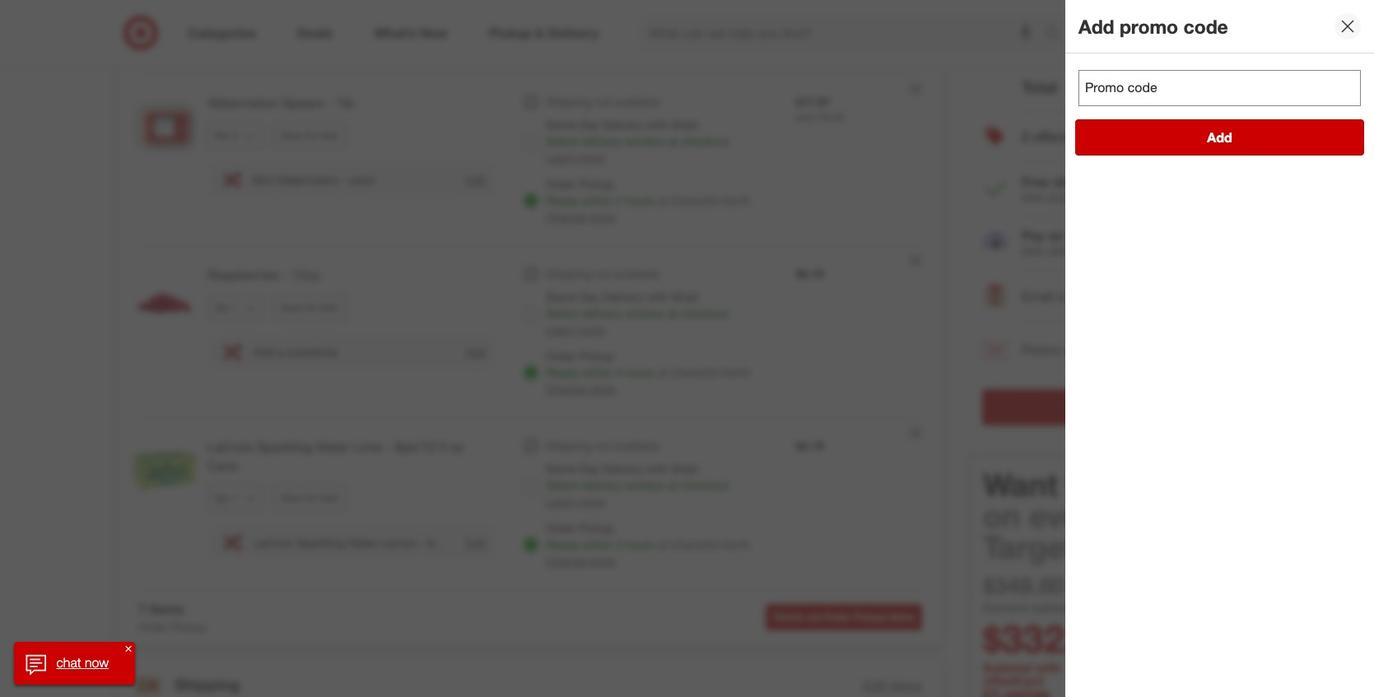 Task type: vqa. For each thing, say whether or not it's contained in the screenshot.
Sold
no



Task type: describe. For each thing, give the bounding box(es) containing it.
lemon
[[381, 536, 417, 550]]

raspberries - 12oz image
[[132, 266, 198, 332]]

✕ button
[[122, 642, 135, 655]]

What can we help you find? suggestions appear below search field
[[639, 15, 1049, 51]]

subtotal
[[983, 660, 1033, 676]]

same day delivery with shipt select delivery window at checkout learn more for lime
[[546, 462, 729, 509]]

search
[[1038, 26, 1077, 42]]

fl for lacroix sparkling water lime - 8pk/12 fl oz cans
[[440, 439, 446, 455]]

save for later button for 12oz
[[273, 295, 347, 321]]

7
[[138, 601, 146, 617]]

delivery for lime
[[582, 478, 622, 492]]

within for watermelon spears - 1lb
[[582, 193, 613, 207]]

same day delivery with shipt select delivery window at checkout learn more for 1lb
[[546, 118, 729, 165]]

save for -
[[281, 301, 302, 313]]

select for 1lb
[[546, 134, 579, 148]]

north inside 'ready within 2 hours at charlotte north change store'
[[722, 21, 751, 35]]

watermelon spears - 1lb
[[208, 95, 354, 111]]

store pickup radio for watermelon spears - 1lb
[[523, 193, 540, 209]]

1 change store button from the top
[[546, 37, 616, 53]]

2 learn more button from the top
[[546, 322, 605, 338]]

2 day from the top
[[579, 290, 599, 304]]

pickup for watermelon spears - 1lb
[[579, 177, 614, 191]]

learn for 1lb
[[546, 151, 575, 165]]

change store button for watermelon spears - 1lb
[[546, 209, 616, 225]]

email a gift message
[[1022, 288, 1145, 305]]

within inside 'ready within 2 hours at charlotte north change store'
[[582, 21, 613, 35]]

spears
[[282, 95, 324, 111]]

1 as from the left
[[1048, 227, 1063, 243]]

window for 1lb
[[625, 134, 665, 148]]

apply)
[[1171, 191, 1202, 205]]

now
[[85, 655, 109, 671]]

affirm
[[1048, 244, 1078, 258]]

$35/mo.
[[1110, 227, 1159, 243]]

pay
[[1022, 227, 1045, 243]]

edit for watermelon spears - 1lb
[[466, 173, 486, 187]]

lime
[[354, 439, 383, 455]]

not for 1lb
[[595, 95, 612, 109]]

pay as low as $35/mo. with affirm
[[1022, 227, 1159, 258]]

2 same from the top
[[546, 290, 576, 304]]

add promo code
[[1079, 15, 1228, 38]]

save for sparkling
[[281, 492, 302, 504]]

check out order pickup items button
[[766, 604, 922, 631]]

total
[[1022, 77, 1058, 96]]

hours for raspberries - 12oz
[[625, 365, 654, 379]]

ready within 2 hours at charlotte north change store
[[546, 21, 751, 52]]

$6.19
[[796, 267, 824, 281]]

later for -
[[320, 129, 339, 141]]

shipping not available for 1lb
[[546, 95, 660, 109]]

2 offers available button
[[982, 111, 1244, 164]]

more for 1lb
[[579, 151, 605, 165]]

want
[[983, 466, 1058, 504]]

ready for watermelon spears - 1lb
[[546, 193, 579, 207]]

water for lemon
[[348, 536, 378, 550]]

1 vertical spatial each
[[350, 173, 375, 187]]

charlotte inside 'ready within 2 hours at charlotte north change store'
[[671, 21, 718, 35]]

mini
[[252, 173, 274, 187]]

2 offers available
[[1022, 129, 1128, 145]]

not for lime
[[595, 439, 612, 453]]

$349.80 current subtotal $332.31
[[983, 571, 1118, 662]]

0 vertical spatial watermelon
[[208, 95, 278, 111]]

store for raspberries - 12oz
[[590, 382, 616, 396]]

mini watermelon - each
[[252, 173, 375, 187]]

pickup inside button
[[854, 611, 886, 623]]

store pickup radio for raspberries - 12oz
[[523, 365, 540, 381]]

order pickup ready within 2 hours at charlotte north change store for lime
[[546, 521, 751, 568]]

check out order pickup items
[[774, 611, 915, 623]]

cans for lacroix sparkling water lime - 8pk/12 fl oz cans
[[208, 457, 238, 474]]

learn more button for lime
[[546, 494, 605, 510]]

add button inside 'cart item ready to fulfill' group
[[464, 345, 487, 360]]

1 vertical spatial watermelon
[[277, 173, 339, 187]]

charlotte for lacroix sparkling water lime - 8pk/12 fl oz cans
[[671, 537, 718, 551]]

2 shipt from the top
[[672, 290, 698, 304]]

$19.70
[[1205, 26, 1244, 42]]

subtotal
[[1031, 600, 1080, 616]]

north for lacroix sparkling water lime - 8pk/12 fl oz cans
[[722, 537, 751, 551]]

promo code
[[1022, 341, 1094, 358]]

pickup inside '7 items order pickup'
[[171, 620, 206, 634]]

same for 1lb
[[546, 118, 576, 132]]

promo
[[1022, 341, 1061, 358]]

checkout for 1lb
[[681, 134, 729, 148]]

change for lacroix sparkling water lime - 8pk/12 fl oz cans
[[546, 554, 586, 568]]

2 learn from the top
[[546, 323, 575, 337]]

charlotte for watermelon spears - 1lb
[[671, 193, 718, 207]]

save for later for water
[[281, 492, 339, 504]]

learn for lime
[[546, 495, 575, 509]]

with for raspberries - 12oz
[[647, 290, 668, 304]]

available for watermelon spears - 1lb
[[615, 95, 660, 109]]

change inside 'ready within 2 hours at charlotte north change store'
[[546, 38, 586, 52]]

want to on every target run?
[[983, 466, 1152, 566]]

2 not from the top
[[595, 267, 612, 281]]

learn more button for 1lb
[[546, 150, 605, 166]]

2 inside button
[[1022, 129, 1029, 145]]

12
[[1225, 17, 1234, 27]]

2 as from the left
[[1092, 227, 1107, 243]]

2 delivery from the top
[[602, 290, 644, 304]]

with for lacroix sparkling water lime - 8pk/12 fl oz cans
[[647, 462, 668, 476]]

chat now
[[57, 655, 109, 671]]

each inside $17.97 each $5.99
[[796, 111, 818, 123]]

2 delivery from the top
[[582, 306, 622, 320]]

$349.80
[[983, 571, 1065, 600]]

2 same day delivery with shipt select delivery window at checkout learn more from the top
[[546, 290, 729, 337]]

oz for lacroix sparkling water lemon - 8pk/12 fl oz cans
[[476, 536, 488, 550]]

$17.97 each $5.99
[[796, 95, 844, 123]]

watermelon spears - 1lb link
[[208, 94, 497, 113]]

cart item ready to fulfill group containing watermelon spears - 1lb
[[119, 74, 942, 245]]

1 horizontal spatial on
[[1071, 47, 1084, 61]]

day for lime
[[579, 462, 599, 476]]

low
[[1067, 227, 1088, 243]]

lacroix sparkling water lemon - 8pk/12 fl oz cans
[[253, 536, 518, 550]]

check
[[774, 611, 804, 623]]

items inside '7 items order pickup'
[[149, 601, 184, 617]]

window for lime
[[625, 478, 665, 492]]

current
[[983, 600, 1028, 616]]

$35
[[1048, 191, 1067, 205]]

estimated taxes
[[1022, 26, 1116, 42]]

8pk/12 for lemon
[[428, 536, 464, 550]]

2 checkout from the top
[[681, 306, 729, 320]]

$332.31
[[983, 616, 1118, 662]]

ready for lacroix sparkling water lime - 8pk/12 fl oz cans
[[546, 537, 579, 551]]

cart item ready to fulfill group containing lacroix sparkling water lime - 8pk/12 fl oz cans
[[119, 418, 942, 589]]

orders*
[[1070, 191, 1107, 205]]

save for spears
[[281, 129, 302, 141]]

shipping for lacroix sparkling water lime - 8pk/12 fl oz cans
[[546, 439, 592, 453]]

lacroix sparkling water lime - 8pk/12 fl oz cans
[[208, 439, 464, 474]]

hours for lacroix sparkling water lime - 8pk/12 fl oz cans
[[625, 537, 654, 551]]

add for add a substitute
[[253, 345, 274, 359]]

ready inside 'ready within 2 hours at charlotte north change store'
[[546, 21, 579, 35]]

hours for watermelon spears - 1lb
[[625, 193, 654, 207]]

- inside lacroix sparkling water lime - 8pk/12 fl oz cans
[[386, 439, 391, 455]]

add a substitute
[[253, 345, 338, 359]]

1 vertical spatial code
[[1064, 341, 1094, 358]]

change for raspberries - 12oz
[[546, 382, 586, 396]]

- down the 1lb
[[342, 173, 347, 187]]

delivery for 1lb
[[602, 118, 644, 132]]

within for raspberries - 12oz
[[582, 365, 613, 379]]

save for later button for water
[[273, 485, 347, 512]]

order inside '7 items order pickup'
[[138, 620, 168, 634]]

north for watermelon spears - 1lb
[[722, 193, 751, 207]]

store inside 'ready within 2 hours at charlotte north change store'
[[590, 38, 616, 52]]

free
[[1022, 173, 1049, 190]]

lacroix sparkling water lime - 8pk/12 fl oz cans link
[[208, 438, 497, 475]]

(exclusions
[[1110, 191, 1167, 205]]



Task type: locate. For each thing, give the bounding box(es) containing it.
1 vertical spatial select
[[546, 306, 579, 320]]

-
[[327, 95, 333, 111], [342, 173, 347, 187], [283, 267, 288, 283], [386, 439, 391, 455], [420, 536, 425, 550]]

save for later button down lacroix sparkling water lime - 8pk/12 fl oz cans
[[273, 485, 347, 512]]

change store button for raspberries - 12oz
[[546, 381, 616, 398]]

lacroix sparkling water lime - 8pk/12 fl oz cans image
[[132, 438, 198, 504]]

lacroix
[[208, 439, 253, 455], [253, 536, 293, 550]]

learn more button
[[546, 150, 605, 166], [546, 322, 605, 338], [546, 494, 605, 510]]

0 vertical spatial not
[[595, 95, 612, 109]]

3 hours from the top
[[625, 365, 654, 379]]

2 shipping not available from the top
[[546, 267, 660, 281]]

3 same day delivery with shipt select delivery window at checkout learn more from the top
[[546, 462, 729, 509]]

3 learn from the top
[[546, 495, 575, 509]]

save for later for -
[[281, 129, 339, 141]]

add
[[1079, 15, 1115, 38], [1207, 129, 1232, 146], [253, 345, 274, 359], [465, 345, 486, 359]]

a left "gift"
[[1058, 288, 1065, 305]]

sparkling inside lacroix sparkling water lime - 8pk/12 fl oz cans
[[257, 439, 312, 455]]

12 link
[[1205, 15, 1241, 51]]

select for lime
[[546, 478, 579, 492]]

a for gift
[[1058, 288, 1065, 305]]

2 vertical spatial delivery
[[582, 478, 622, 492]]

shipping for watermelon spears - 1lb
[[546, 95, 592, 109]]

as up affirm in the top of the page
[[1048, 227, 1063, 243]]

2 more from the top
[[579, 323, 605, 337]]

save for later down spears at the top left of the page
[[281, 129, 339, 141]]

1 checkout from the top
[[681, 134, 729, 148]]

1 window from the top
[[625, 134, 665, 148]]

1 day from the top
[[579, 118, 599, 132]]

0 horizontal spatial each
[[350, 173, 375, 187]]

2 vertical spatial same day delivery with shipt select delivery window at checkout learn more
[[546, 462, 729, 509]]

0 vertical spatial water
[[316, 439, 350, 455]]

on
[[1071, 47, 1084, 61], [983, 497, 1021, 535]]

1 horizontal spatial each
[[796, 111, 818, 123]]

more
[[579, 151, 605, 165], [579, 323, 605, 337], [579, 495, 605, 509]]

fl for lacroix sparkling water lemon - 8pk/12 fl oz cans
[[467, 536, 473, 550]]

0 vertical spatial a
[[1058, 288, 1065, 305]]

1 delivery from the top
[[602, 118, 644, 132]]

1 vertical spatial save for later
[[281, 301, 339, 313]]

1 vertical spatial later
[[320, 301, 339, 313]]

2 vertical spatial same
[[546, 462, 576, 476]]

8pk/12 inside lacroix sparkling water lime - 8pk/12 fl oz cans
[[395, 439, 436, 455]]

0 vertical spatial more
[[579, 151, 605, 165]]

3 learn more button from the top
[[546, 494, 605, 510]]

order
[[546, 177, 576, 191], [546, 349, 576, 363], [546, 521, 576, 535], [825, 611, 851, 623], [138, 620, 168, 634]]

save for later down lacroix sparkling water lime - 8pk/12 fl oz cans
[[281, 492, 339, 504]]

for down spears at the top left of the page
[[305, 129, 317, 141]]

watermelon left spears at the top left of the page
[[208, 95, 278, 111]]

affirm image
[[982, 230, 1009, 257], [985, 233, 1007, 249]]

2 save for later from the top
[[281, 301, 339, 313]]

2 charlotte from the top
[[671, 193, 718, 207]]

change for watermelon spears - 1lb
[[546, 210, 586, 224]]

7 items order pickup
[[138, 601, 206, 634]]

8pk/12 right lime
[[395, 439, 436, 455]]

water for lime
[[316, 439, 350, 455]]

1 with from the top
[[1022, 191, 1045, 205]]

at
[[658, 21, 667, 35], [668, 134, 678, 148], [658, 193, 667, 207], [668, 306, 678, 320], [658, 365, 667, 379], [668, 478, 678, 492], [658, 537, 667, 551]]

search button
[[1038, 15, 1077, 54]]

None text field
[[1079, 70, 1361, 106]]

cart item ready to fulfill group containing raspberries - 12oz
[[119, 246, 942, 417]]

save for later down 12oz
[[281, 301, 339, 313]]

fl inside lacroix sparkling water lime - 8pk/12 fl oz cans
[[440, 439, 446, 455]]

based on 40360
[[1035, 47, 1120, 61]]

delivery
[[582, 134, 622, 148], [582, 306, 622, 320], [582, 478, 622, 492]]

$4.19
[[796, 439, 824, 453]]

cart item ready to fulfill group containing ready within 2 hours
[[119, 0, 942, 73]]

hours
[[625, 21, 654, 35], [625, 193, 654, 207], [625, 365, 654, 379], [625, 537, 654, 551]]

2 vertical spatial learn more button
[[546, 494, 605, 510]]

store for watermelon spears - 1lb
[[590, 210, 616, 224]]

at inside 'ready within 2 hours at charlotte north change store'
[[658, 21, 667, 35]]

1 vertical spatial window
[[625, 306, 665, 320]]

add promo code dialog
[[1066, 0, 1374, 697]]

0 vertical spatial cans
[[208, 457, 238, 474]]

save for later
[[281, 129, 339, 141], [281, 301, 339, 313], [281, 492, 339, 504]]

1 not from the top
[[595, 95, 612, 109]]

3 shipt from the top
[[672, 462, 698, 476]]

0 vertical spatial on
[[1071, 47, 1084, 61]]

2 ready from the top
[[546, 193, 579, 207]]

0 horizontal spatial oz
[[450, 439, 464, 455]]

same for lime
[[546, 462, 576, 476]]

40360
[[1088, 47, 1120, 61]]

0 horizontal spatial code
[[1064, 341, 1094, 358]]

oz inside lacroix sparkling water lime - 8pk/12 fl oz cans
[[450, 439, 464, 455]]

watermelon spears - 1lb image
[[132, 94, 198, 160]]

edit button for watermelon spears - 1lb
[[465, 172, 487, 188]]

charlotte for raspberries - 12oz
[[671, 365, 718, 379]]

3 save for later from the top
[[281, 492, 339, 504]]

- right lemon
[[420, 536, 425, 550]]

2 store from the top
[[590, 210, 616, 224]]

0 vertical spatial delivery
[[602, 118, 644, 132]]

2 for raspberries - 12oz
[[616, 365, 622, 379]]

with inside pay as low as $35/mo. with affirm
[[1022, 244, 1045, 258]]

estimated
[[1022, 26, 1081, 42]]

$5.99
[[820, 111, 844, 123]]

2 for lacroix sparkling water lime - 8pk/12 fl oz cans
[[616, 537, 622, 551]]

subtotal with
[[983, 660, 1065, 676]]

1 vertical spatial cans
[[491, 536, 518, 550]]

with down pay
[[1022, 244, 1045, 258]]

4 store pickup radio from the top
[[523, 537, 540, 553]]

1 vertical spatial learn more button
[[546, 322, 605, 338]]

2 vertical spatial shipping not available
[[546, 439, 660, 453]]

2 window from the top
[[625, 306, 665, 320]]

2 edit button from the top
[[465, 535, 487, 551]]

available
[[615, 95, 660, 109], [1073, 129, 1128, 145], [615, 267, 660, 281], [615, 439, 660, 453]]

1 vertical spatial learn
[[546, 323, 575, 337]]

0 vertical spatial same day delivery with shipt select delivery window at checkout learn more
[[546, 118, 729, 165]]

2 vertical spatial later
[[320, 492, 339, 504]]

1 shipt from the top
[[672, 118, 698, 132]]

1 vertical spatial same day delivery with shipt select delivery window at checkout learn more
[[546, 290, 729, 337]]

later down the raspberries - 12oz link
[[320, 301, 339, 313]]

0 vertical spatial same
[[546, 118, 576, 132]]

same day delivery with shipt select delivery window at checkout learn more
[[546, 118, 729, 165], [546, 290, 729, 337], [546, 462, 729, 509]]

0 horizontal spatial on
[[983, 497, 1021, 535]]

sparkling
[[257, 439, 312, 455], [296, 536, 345, 550]]

2 vertical spatial save for later button
[[273, 485, 347, 512]]

- left the 1lb
[[327, 95, 333, 111]]

add button inside dialog
[[1075, 119, 1364, 156]]

change
[[546, 38, 586, 52], [546, 210, 586, 224], [546, 382, 586, 396], [546, 554, 586, 568]]

0 vertical spatial later
[[320, 129, 339, 141]]

3 day from the top
[[579, 462, 599, 476]]

a for substitute
[[278, 345, 284, 359]]

edit button
[[465, 172, 487, 188], [465, 535, 487, 551]]

water inside lacroix sparkling water lime - 8pk/12 fl oz cans
[[316, 439, 350, 455]]

promo
[[1120, 15, 1178, 38]]

1 change from the top
[[546, 38, 586, 52]]

later for water
[[320, 492, 339, 504]]

within
[[582, 21, 613, 35], [582, 193, 613, 207], [582, 365, 613, 379], [582, 537, 613, 551]]

pickup for lacroix sparkling water lime - 8pk/12 fl oz cans
[[579, 521, 614, 535]]

3 same from the top
[[546, 462, 576, 476]]

add for add button in the dialog
[[1207, 129, 1232, 146]]

1 horizontal spatial add button
[[1075, 119, 1364, 156]]

save down the "watermelon spears - 1lb" at left
[[281, 129, 302, 141]]

0 vertical spatial fl
[[440, 439, 446, 455]]

None radio
[[523, 307, 540, 323], [523, 438, 540, 454], [523, 307, 540, 323], [523, 438, 540, 454]]

save down 12oz
[[281, 301, 302, 313]]

2 vertical spatial for
[[305, 492, 317, 504]]

0 vertical spatial code
[[1184, 15, 1228, 38]]

more for lime
[[579, 495, 605, 509]]

1 charlotte from the top
[[671, 21, 718, 35]]

3 save for later button from the top
[[273, 485, 347, 512]]

on inside the 'want to on every target run?'
[[983, 497, 1021, 535]]

$17.97
[[796, 95, 830, 109]]

checkout for lime
[[681, 478, 729, 492]]

lacroix for lacroix sparkling water lime - 8pk/12 fl oz cans
[[208, 439, 253, 455]]

delivery for 1lb
[[582, 134, 622, 148]]

2 store pickup radio from the top
[[523, 193, 540, 209]]

0 horizontal spatial cans
[[208, 457, 238, 474]]

0 vertical spatial save
[[281, 129, 302, 141]]

3 north from the top
[[722, 365, 751, 379]]

0 vertical spatial oz
[[450, 439, 464, 455]]

2 vertical spatial select
[[546, 478, 579, 492]]

2 vertical spatial more
[[579, 495, 605, 509]]

3 checkout from the top
[[681, 478, 729, 492]]

items
[[149, 601, 184, 617], [889, 611, 915, 623]]

0 vertical spatial sparkling
[[257, 439, 312, 455]]

none text field inside add promo code dialog
[[1079, 70, 1361, 106]]

0 horizontal spatial items
[[149, 601, 184, 617]]

1 vertical spatial order pickup ready within 2 hours at charlotte north change store
[[546, 349, 751, 396]]

0 vertical spatial learn more button
[[546, 150, 605, 166]]

order pickup ready within 2 hours at charlotte north change store for 1lb
[[546, 177, 751, 224]]

1 horizontal spatial items
[[889, 611, 915, 623]]

1 horizontal spatial code
[[1184, 15, 1228, 38]]

to
[[1067, 466, 1097, 504]]

learn
[[546, 151, 575, 165], [546, 323, 575, 337], [546, 495, 575, 509]]

day
[[579, 118, 599, 132], [579, 290, 599, 304], [579, 462, 599, 476]]

every
[[1029, 497, 1110, 535]]

for for -
[[305, 129, 317, 141]]

1 delivery from the top
[[582, 134, 622, 148]]

1 learn more button from the top
[[546, 150, 605, 166]]

0 vertical spatial day
[[579, 118, 599, 132]]

watermelon right mini on the top of page
[[277, 173, 339, 187]]

3 shipping not available from the top
[[546, 439, 660, 453]]

sparkling for lemon
[[296, 536, 345, 550]]

offers
[[1033, 129, 1069, 145]]

2 order pickup ready within 2 hours at charlotte north change store from the top
[[546, 349, 751, 396]]

chat
[[57, 655, 81, 671]]

1 vertical spatial same
[[546, 290, 576, 304]]

on left every
[[983, 497, 1021, 535]]

for for 12oz
[[305, 301, 317, 313]]

3 select from the top
[[546, 478, 579, 492]]

0 vertical spatial for
[[305, 129, 317, 141]]

0 vertical spatial lacroix
[[208, 439, 253, 455]]

ready for raspberries - 12oz
[[546, 365, 579, 379]]

2 cart item ready to fulfill group from the top
[[119, 74, 942, 245]]

based
[[1035, 47, 1068, 61]]

2 vertical spatial shipt
[[672, 462, 698, 476]]

raspberries - 12oz link
[[208, 266, 497, 285]]

4 north from the top
[[722, 537, 751, 551]]

oz
[[450, 439, 464, 455], [476, 536, 488, 550]]

later down lacroix sparkling water lime - 8pk/12 fl oz cans
[[320, 492, 339, 504]]

None radio
[[523, 94, 540, 110], [523, 135, 540, 151], [523, 266, 540, 282], [523, 479, 540, 495], [523, 94, 540, 110], [523, 135, 540, 151], [523, 266, 540, 282], [523, 479, 540, 495]]

substitute
[[287, 345, 338, 359]]

0 vertical spatial learn
[[546, 151, 575, 165]]

0 vertical spatial shipping not available
[[546, 95, 660, 109]]

2 vertical spatial day
[[579, 462, 599, 476]]

save for later button for -
[[273, 123, 347, 149]]

edit for lacroix sparkling water lime - 8pk/12 fl oz cans
[[466, 536, 486, 550]]

0 vertical spatial checkout
[[681, 134, 729, 148]]

1 save for later from the top
[[281, 129, 339, 141]]

0 vertical spatial 8pk/12
[[395, 439, 436, 455]]

1 horizontal spatial as
[[1092, 227, 1107, 243]]

1 store from the top
[[590, 38, 616, 52]]

1 horizontal spatial a
[[1058, 288, 1065, 305]]

1 hours from the top
[[625, 21, 654, 35]]

4 cart item ready to fulfill group from the top
[[119, 418, 942, 589]]

2 for watermelon spears - 1lb
[[616, 193, 622, 207]]

1 vertical spatial delivery
[[602, 290, 644, 304]]

with down free
[[1022, 191, 1045, 205]]

1 more from the top
[[579, 151, 605, 165]]

chat now dialog
[[14, 642, 135, 685]]

3 window from the top
[[625, 478, 665, 492]]

edit
[[466, 173, 486, 187], [466, 536, 486, 550]]

as
[[1048, 227, 1063, 243], [1092, 227, 1107, 243]]

items inside button
[[889, 611, 915, 623]]

water left lime
[[316, 439, 350, 455]]

1 vertical spatial 8pk/12
[[428, 536, 464, 550]]

shipping
[[1053, 173, 1106, 190]]

cans for lacroix sparkling water lemon - 8pk/12 fl oz cans
[[491, 536, 518, 550]]

2 hours from the top
[[625, 193, 654, 207]]

0 vertical spatial delivery
[[582, 134, 622, 148]]

2 later from the top
[[320, 301, 339, 313]]

1 edit button from the top
[[465, 172, 487, 188]]

0 vertical spatial window
[[625, 134, 665, 148]]

2 within from the top
[[582, 193, 613, 207]]

1 vertical spatial delivery
[[582, 306, 622, 320]]

code inside dialog
[[1184, 15, 1228, 38]]

fl right lime
[[440, 439, 446, 455]]

fl right lemon
[[467, 536, 473, 550]]

3 for from the top
[[305, 492, 317, 504]]

1 learn from the top
[[546, 151, 575, 165]]

0 vertical spatial add button
[[1075, 119, 1364, 156]]

1 vertical spatial save
[[281, 301, 302, 313]]

order for lacroix sparkling water lime - 8pk/12 fl oz cans
[[546, 521, 576, 535]]

2 select from the top
[[546, 306, 579, 320]]

1 vertical spatial for
[[305, 301, 317, 313]]

raspberries
[[208, 267, 279, 283]]

free shipping with $35 orders* (exclusions apply)
[[1022, 173, 1202, 205]]

4 hours from the top
[[625, 537, 654, 551]]

1 vertical spatial add button
[[464, 345, 487, 360]]

sparkling for lime
[[257, 439, 312, 455]]

1 vertical spatial shipping not available
[[546, 267, 660, 281]]

with
[[647, 118, 668, 132], [647, 290, 668, 304], [647, 462, 668, 476], [1036, 660, 1061, 676]]

delivery for lime
[[602, 462, 644, 476]]

cans inside lacroix sparkling water lime - 8pk/12 fl oz cans
[[208, 457, 238, 474]]

2 vertical spatial save for later
[[281, 492, 339, 504]]

8pk/12 right lemon
[[428, 536, 464, 550]]

1 horizontal spatial oz
[[476, 536, 488, 550]]

4 ready from the top
[[546, 537, 579, 551]]

2 for from the top
[[305, 301, 317, 313]]

north for raspberries - 12oz
[[722, 365, 751, 379]]

edit button for lacroix sparkling water lime - 8pk/12 fl oz cans
[[465, 535, 487, 551]]

1 within from the top
[[582, 21, 613, 35]]

change store button for lacroix sparkling water lime - 8pk/12 fl oz cans
[[546, 553, 616, 570]]

1 shipping not available from the top
[[546, 95, 660, 109]]

later down the 1lb
[[320, 129, 339, 141]]

1 edit from the top
[[466, 173, 486, 187]]

1 vertical spatial a
[[278, 345, 284, 359]]

2 inside 'ready within 2 hours at charlotte north change store'
[[616, 21, 622, 35]]

0 vertical spatial order pickup ready within 2 hours at charlotte north change store
[[546, 177, 751, 224]]

2 with from the top
[[1022, 244, 1045, 258]]

store
[[590, 38, 616, 52], [590, 210, 616, 224], [590, 382, 616, 396], [590, 554, 616, 568]]

1 horizontal spatial fl
[[467, 536, 473, 550]]

out
[[806, 611, 822, 623]]

available for lacroix sparkling water lime - 8pk/12 fl oz cans
[[615, 439, 660, 453]]

3 delivery from the top
[[582, 478, 622, 492]]

1 store pickup radio from the top
[[523, 21, 540, 37]]

0 vertical spatial save for later
[[281, 129, 339, 141]]

each down '$17.97'
[[796, 111, 818, 123]]

1 vertical spatial save for later button
[[273, 295, 347, 321]]

3 delivery from the top
[[602, 462, 644, 476]]

taxes
[[1085, 26, 1116, 42]]

store for lacroix sparkling water lime - 8pk/12 fl oz cans
[[590, 554, 616, 568]]

fl
[[440, 439, 446, 455], [467, 536, 473, 550]]

2 vertical spatial window
[[625, 478, 665, 492]]

code
[[1184, 15, 1228, 38], [1064, 341, 1094, 358]]

with inside free shipping with $35 orders* (exclusions apply)
[[1022, 191, 1045, 205]]

a left substitute
[[278, 345, 284, 359]]

add for add button inside the 'cart item ready to fulfill' group
[[465, 345, 486, 359]]

cart item ready to fulfill group
[[119, 0, 942, 73], [119, 74, 942, 245], [119, 246, 942, 417], [119, 418, 942, 589]]

1 vertical spatial on
[[983, 497, 1021, 535]]

4 change store button from the top
[[546, 553, 616, 570]]

✕
[[125, 644, 132, 654]]

3 save from the top
[[281, 492, 302, 504]]

run?
[[1085, 528, 1152, 566]]

1 save from the top
[[281, 129, 302, 141]]

lacroix for lacroix sparkling water lemon - 8pk/12 fl oz cans
[[253, 536, 293, 550]]

save for later for 12oz
[[281, 301, 339, 313]]

for down lacroix sparkling water lime - 8pk/12 fl oz cans
[[305, 492, 317, 504]]

1 ready from the top
[[546, 21, 579, 35]]

0 vertical spatial each
[[796, 111, 818, 123]]

2 vertical spatial save
[[281, 492, 302, 504]]

3 later from the top
[[320, 492, 339, 504]]

1 order pickup ready within 2 hours at charlotte north change store from the top
[[546, 177, 751, 224]]

2 edit from the top
[[466, 536, 486, 550]]

chat now button
[[14, 642, 135, 685]]

3 not from the top
[[595, 439, 612, 453]]

8pk/12 for lime
[[395, 439, 436, 455]]

4 charlotte from the top
[[671, 537, 718, 551]]

within for lacroix sparkling water lime - 8pk/12 fl oz cans
[[582, 537, 613, 551]]

2 save from the top
[[281, 301, 302, 313]]

save down lacroix sparkling water lime - 8pk/12 fl oz cans
[[281, 492, 302, 504]]

2 vertical spatial checkout
[[681, 478, 729, 492]]

2 north from the top
[[722, 193, 751, 207]]

shipping not available
[[546, 95, 660, 109], [546, 267, 660, 281], [546, 439, 660, 453]]

ready
[[546, 21, 579, 35], [546, 193, 579, 207], [546, 365, 579, 379], [546, 537, 579, 551]]

pickup for raspberries - 12oz
[[579, 349, 614, 363]]

- right lime
[[386, 439, 391, 455]]

1 vertical spatial with
[[1022, 244, 1045, 258]]

gift
[[1068, 288, 1087, 305]]

2 vertical spatial delivery
[[602, 462, 644, 476]]

1 vertical spatial sparkling
[[296, 536, 345, 550]]

3 store pickup radio from the top
[[523, 365, 540, 381]]

1 later from the top
[[320, 129, 339, 141]]

1 same from the top
[[546, 118, 576, 132]]

save for later button
[[273, 123, 347, 149], [273, 295, 347, 321], [273, 485, 347, 512]]

later for 12oz
[[320, 301, 339, 313]]

1 vertical spatial edit button
[[465, 535, 487, 551]]

1 vertical spatial checkout
[[681, 306, 729, 320]]

shipt for 1lb
[[672, 118, 698, 132]]

day for 1lb
[[579, 118, 599, 132]]

each down watermelon spears - 1lb link
[[350, 173, 375, 187]]

1 for from the top
[[305, 129, 317, 141]]

0 vertical spatial edit button
[[465, 172, 487, 188]]

redcard
[[991, 674, 1043, 689]]

email
[[1022, 288, 1054, 305]]

2 vertical spatial not
[[595, 439, 612, 453]]

target
[[983, 528, 1076, 566]]

change store button
[[546, 37, 616, 53], [546, 209, 616, 225], [546, 381, 616, 398], [546, 553, 616, 570]]

1lb
[[336, 95, 354, 111]]

each
[[796, 111, 818, 123], [350, 173, 375, 187]]

12oz
[[292, 267, 320, 283]]

order for raspberries - 12oz
[[546, 349, 576, 363]]

cans
[[208, 457, 238, 474], [491, 536, 518, 550]]

add button
[[1075, 119, 1364, 156], [464, 345, 487, 360]]

1 select from the top
[[546, 134, 579, 148]]

shipping for raspberries - 12oz
[[546, 267, 592, 281]]

0 vertical spatial with
[[1022, 191, 1045, 205]]

watermelon
[[208, 95, 278, 111], [277, 173, 339, 187]]

hours inside 'ready within 2 hours at charlotte north change store'
[[625, 21, 654, 35]]

1 vertical spatial lacroix
[[253, 536, 293, 550]]

shipping not available for lime
[[546, 439, 660, 453]]

1 vertical spatial more
[[579, 323, 605, 337]]

2 change from the top
[[546, 210, 586, 224]]

1 vertical spatial day
[[579, 290, 599, 304]]

order for watermelon spears - 1lb
[[546, 177, 576, 191]]

1 vertical spatial water
[[348, 536, 378, 550]]

0 horizontal spatial a
[[278, 345, 284, 359]]

for down 12oz
[[305, 301, 317, 313]]

lacroix inside lacroix sparkling water lime - 8pk/12 fl oz cans
[[208, 439, 253, 455]]

window
[[625, 134, 665, 148], [625, 306, 665, 320], [625, 478, 665, 492]]

available for raspberries - 12oz
[[615, 267, 660, 281]]

store pickup radio for lacroix sparkling water lime - 8pk/12 fl oz cans
[[523, 537, 540, 553]]

later
[[320, 129, 339, 141], [320, 301, 339, 313], [320, 492, 339, 504]]

1 vertical spatial not
[[595, 267, 612, 281]]

8pk/12
[[395, 439, 436, 455], [428, 536, 464, 550]]

1 cart item ready to fulfill group from the top
[[119, 0, 942, 73]]

3 cart item ready to fulfill group from the top
[[119, 246, 942, 417]]

1 north from the top
[[722, 21, 751, 35]]

1 vertical spatial edit
[[466, 536, 486, 550]]

for for water
[[305, 492, 317, 504]]

1 same day delivery with shipt select delivery window at checkout learn more from the top
[[546, 118, 729, 165]]

3 order pickup ready within 2 hours at charlotte north change store from the top
[[546, 521, 751, 568]]

1 vertical spatial fl
[[467, 536, 473, 550]]

2 save for later button from the top
[[273, 295, 347, 321]]

shipt for lime
[[672, 462, 698, 476]]

save for later button down 12oz
[[273, 295, 347, 321]]

on down estimated taxes
[[1071, 47, 1084, 61]]

save for later button down spears at the top left of the page
[[273, 123, 347, 149]]

as right low
[[1092, 227, 1107, 243]]

- left 12oz
[[283, 267, 288, 283]]

1 vertical spatial oz
[[476, 536, 488, 550]]

order pickup ready within 2 hours at charlotte north change store
[[546, 177, 751, 224], [546, 349, 751, 396], [546, 521, 751, 568]]

raspberries - 12oz
[[208, 267, 320, 283]]

message
[[1091, 288, 1145, 305]]

Store pickup radio
[[523, 21, 540, 37], [523, 193, 540, 209], [523, 365, 540, 381], [523, 537, 540, 553]]

3 within from the top
[[582, 365, 613, 379]]

order inside button
[[825, 611, 851, 623]]

a
[[1058, 288, 1065, 305], [278, 345, 284, 359]]

4 change from the top
[[546, 554, 586, 568]]

oz for lacroix sparkling water lime - 8pk/12 fl oz cans
[[450, 439, 464, 455]]

water left lemon
[[348, 536, 378, 550]]

delivery
[[602, 118, 644, 132], [602, 290, 644, 304], [602, 462, 644, 476]]

0 horizontal spatial add button
[[464, 345, 487, 360]]

1 save for later button from the top
[[273, 123, 347, 149]]

3 more from the top
[[579, 495, 605, 509]]

available inside button
[[1073, 129, 1128, 145]]

3 change store button from the top
[[546, 381, 616, 398]]



